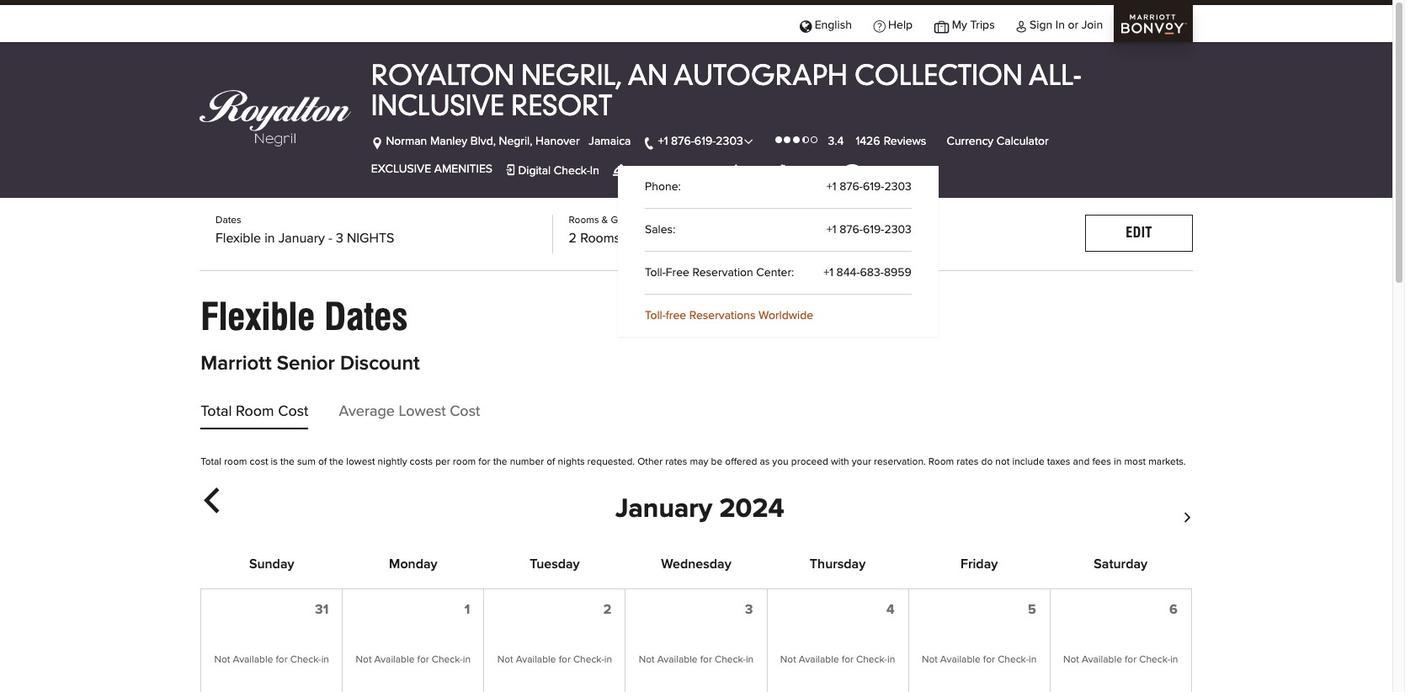 Task type: vqa. For each thing, say whether or not it's contained in the screenshot.
the topmost Negril,
yes



Task type: describe. For each thing, give the bounding box(es) containing it.
arrow right image
[[1183, 496, 1192, 520]]

royalton
[[371, 65, 515, 92]]

royalton negril, an autograph collection all- inclusive resort link
[[371, 65, 1082, 122]]

calculator
[[997, 136, 1049, 147]]

2 rooms: 2 adults, 1 child  /room link
[[569, 230, 805, 247]]

2 the from the left
[[330, 457, 344, 467]]

toll-free reservations worldwide
[[645, 310, 814, 322]]

royalton negril, an autograph collection all- inclusive resort
[[371, 65, 1082, 122]]

1 the from the left
[[280, 457, 295, 467]]

currency
[[947, 136, 994, 147]]

4
[[887, 603, 895, 617]]

edit
[[1126, 225, 1153, 241]]

check- for 31
[[290, 656, 321, 666]]

digital
[[518, 165, 551, 177]]

+1 for toll-free reservation center:
[[824, 267, 834, 279]]

reviews
[[884, 136, 927, 147]]

not available for check-in for 2
[[497, 656, 612, 666]]

check- for 1
[[432, 656, 463, 666]]

be
[[711, 457, 723, 467]]

with
[[831, 457, 849, 467]]

s image
[[747, 137, 755, 147]]

other
[[638, 457, 663, 467]]

nights
[[558, 457, 585, 467]]

all-
[[1029, 65, 1082, 92]]

0 horizontal spatial 2
[[569, 232, 577, 245]]

2303 for phone:
[[885, 181, 912, 193]]

2303 for sales:
[[885, 224, 912, 236]]

1 vertical spatial negril,
[[499, 136, 533, 147]]

costs
[[410, 457, 433, 467]]

flexible in january - 3 nights link
[[216, 230, 535, 247]]

1 rates from the left
[[666, 457, 688, 467]]

requested.
[[587, 457, 635, 467]]

saturday
[[1094, 558, 1148, 571]]

sign in or join link
[[1006, 5, 1114, 43]]

number
[[510, 457, 544, 467]]

may
[[690, 457, 709, 467]]

digital check-in
[[518, 165, 600, 177]]

taxes
[[1047, 457, 1071, 467]]

room inside tab panel
[[929, 457, 954, 467]]

1 inside 'rooms & guests 2 rooms: 2 adults, 1 child  /room'
[[683, 232, 687, 245]]

check- for 2
[[573, 656, 605, 666]]

offered
[[725, 457, 757, 467]]

marriott senior discount
[[201, 354, 420, 374]]

marriott
[[201, 354, 272, 374]]

request
[[675, 165, 717, 177]]

most
[[1125, 457, 1146, 467]]

center:
[[757, 267, 794, 279]]

adults,
[[639, 232, 679, 245]]

exclusive amenities
[[371, 163, 493, 175]]

as
[[760, 457, 770, 467]]

exclusive
[[371, 163, 431, 175]]

in inside dates flexible in january - 3 nights
[[265, 232, 275, 245]]

in for 5
[[1029, 656, 1037, 666]]

619- for sales:
[[863, 224, 885, 236]]

2 of from the left
[[547, 457, 555, 467]]

spa
[[746, 165, 766, 177]]

average lowest cost link
[[339, 396, 480, 430]]

proceed
[[791, 457, 829, 467]]

sign in or join
[[1030, 19, 1103, 31]]

2024
[[720, 496, 785, 523]]

edit link
[[1086, 215, 1193, 252]]

average lowest cost
[[339, 404, 480, 419]]

for for 31
[[276, 656, 288, 666]]

fitness
[[794, 165, 831, 177]]

2 horizontal spatial 2
[[627, 232, 635, 245]]

internet
[[865, 165, 905, 177]]

3.4
[[828, 136, 844, 147]]

in for 2
[[605, 656, 612, 666]]

reservation
[[693, 267, 754, 279]]

not for 5
[[922, 656, 938, 666]]

0 horizontal spatial room
[[236, 404, 274, 419]]

not for 6
[[1064, 656, 1080, 666]]

sales:
[[645, 224, 676, 236]]

2 room from the left
[[453, 457, 476, 467]]

for for 4
[[842, 656, 854, 666]]

manley
[[430, 136, 468, 147]]

english
[[815, 19, 852, 31]]

and
[[1073, 457, 1090, 467]]

help
[[889, 19, 913, 31]]

do
[[982, 457, 993, 467]]

reservations
[[690, 310, 756, 322]]

my trips
[[952, 19, 995, 31]]

per
[[436, 457, 450, 467]]

fees
[[1093, 457, 1112, 467]]

876- for phone:
[[840, 181, 863, 193]]

friday
[[961, 558, 998, 571]]

total for total room cost is the sum of the lowest nightly costs per room for the number of nights requested.  other rates may be offered as you proceed with your reservation. room rates do not include taxes and fees in most markets.
[[201, 457, 222, 467]]

check- for 6
[[1140, 656, 1171, 666]]

amenities
[[434, 163, 493, 175]]

january  2024
[[616, 496, 785, 523]]

norman manley blvd , negril, hanover
[[386, 136, 580, 147]]

nightly
[[378, 457, 407, 467]]

in for 4
[[888, 656, 895, 666]]

collection
[[855, 65, 1023, 92]]

check- for 5
[[998, 656, 1029, 666]]

total room cost is the sum of the lowest nightly costs per room for the number of nights requested.  other rates may be offered as you proceed with your reservation. room rates do not include taxes and fees in most markets.
[[201, 457, 1186, 467]]

+1 for sales:
[[827, 224, 837, 236]]

discount
[[340, 354, 420, 374]]

norman
[[386, 136, 427, 147]]

8959
[[884, 267, 912, 279]]

phone image
[[643, 136, 655, 147]]

currency calculator
[[947, 136, 1049, 147]]

markets.
[[1149, 457, 1186, 467]]

blvd
[[471, 136, 493, 147]]

my
[[952, 19, 968, 31]]

resort
[[511, 95, 613, 122]]

available for 2
[[516, 656, 556, 666]]

0 vertical spatial 619-
[[695, 136, 716, 147]]

1 room from the left
[[224, 457, 247, 467]]

available for 31
[[233, 656, 273, 666]]

available for 1
[[374, 656, 415, 666]]

0 vertical spatial 876-
[[671, 136, 695, 147]]

include
[[1013, 457, 1045, 467]]

total room cost link
[[201, 396, 309, 430]]



Task type: locate. For each thing, give the bounding box(es) containing it.
dates
[[216, 216, 241, 226], [324, 295, 408, 339]]

,
[[493, 136, 496, 147]]

1 vertical spatial 619-
[[863, 181, 885, 193]]

for for 5
[[984, 656, 996, 666]]

lowest
[[399, 404, 446, 419]]

0 horizontal spatial of
[[318, 457, 327, 467]]

room right reservation.
[[929, 457, 954, 467]]

flexible left january -
[[216, 232, 261, 245]]

flexible dates
[[201, 295, 408, 339]]

2 cost from the left
[[450, 404, 480, 419]]

total room cost
[[201, 404, 309, 419]]

2 not from the left
[[356, 656, 372, 666]]

in for 6
[[1171, 656, 1179, 666]]

6 not from the left
[[922, 656, 938, 666]]

1 not from the left
[[214, 656, 230, 666]]

room left cost
[[224, 457, 247, 467]]

1 vertical spatial total
[[201, 457, 222, 467]]

+1 876-619-2303 down internet
[[827, 181, 912, 193]]

is
[[271, 457, 278, 467]]

1 not available for check-in from the left
[[214, 656, 329, 666]]

2 toll- from the top
[[645, 310, 666, 322]]

0 vertical spatial +1 876-619-2303
[[658, 136, 743, 147]]

5 available from the left
[[799, 656, 839, 666]]

619- up '683-'
[[863, 224, 885, 236]]

1 horizontal spatial 1
[[683, 232, 687, 245]]

619- up request
[[695, 136, 716, 147]]

tab list containing total room cost
[[201, 396, 1192, 430]]

not available for check-in for 4
[[781, 656, 895, 666]]

total down the marriott
[[201, 404, 232, 419]]

&
[[602, 216, 608, 226]]

6 not available for check-in from the left
[[922, 656, 1037, 666]]

1 inside total room cost tab panel
[[465, 603, 470, 617]]

available for 5
[[941, 656, 981, 666]]

/room
[[724, 232, 762, 245]]

2303 left s image
[[716, 136, 743, 147]]

1 vertical spatial 876-
[[840, 181, 863, 193]]

0 vertical spatial toll-
[[645, 267, 666, 279]]

0 horizontal spatial room
[[224, 457, 247, 467]]

negril, inside royalton negril, an autograph collection all- inclusive resort
[[522, 65, 622, 92]]

1 cost from the left
[[278, 404, 309, 419]]

tuesday
[[530, 558, 580, 571]]

0 horizontal spatial rates
[[666, 457, 688, 467]]

january
[[616, 496, 713, 523]]

1 horizontal spatial 2
[[604, 603, 612, 617]]

876- down 3.4
[[840, 181, 863, 193]]

monday
[[389, 558, 438, 571]]

royalton negril all-incusive resort & spa image
[[200, 90, 351, 146]]

2 horizontal spatial the
[[493, 457, 507, 467]]

your
[[852, 457, 872, 467]]

1 horizontal spatial room
[[453, 457, 476, 467]]

check- for 4
[[857, 656, 888, 666]]

0 horizontal spatial cost
[[278, 404, 309, 419]]

2 total from the top
[[201, 457, 222, 467]]

of
[[318, 457, 327, 467], [547, 457, 555, 467]]

available for 3
[[657, 656, 698, 666]]

+1 for phone:
[[827, 181, 837, 193]]

+1 876-619-2303
[[658, 136, 743, 147], [827, 181, 912, 193], [827, 224, 912, 236]]

service
[[633, 165, 672, 177]]

4 not available for check-in from the left
[[639, 656, 754, 666]]

1 vertical spatial flexible
[[201, 295, 315, 339]]

5 not available for check-in from the left
[[781, 656, 895, 666]]

total room cost tab panel
[[201, 456, 1192, 692]]

negril, up resort
[[522, 65, 622, 92]]

5 not from the left
[[781, 656, 796, 666]]

1 vertical spatial +1 876-619-2303
[[827, 181, 912, 193]]

+1 876-619-2303 up request
[[658, 136, 743, 147]]

you
[[773, 457, 789, 467]]

thursday
[[810, 558, 866, 571]]

1426
[[856, 136, 881, 147]]

6 available from the left
[[941, 656, 981, 666]]

of left nights
[[547, 457, 555, 467]]

+1 876-619-2303 for sales:
[[827, 224, 912, 236]]

not available for check-in for 1
[[356, 656, 471, 666]]

not available for check-in
[[214, 656, 329, 666], [356, 656, 471, 666], [497, 656, 612, 666], [639, 656, 754, 666], [781, 656, 895, 666], [922, 656, 1037, 666], [1064, 656, 1179, 666]]

free
[[666, 267, 690, 279]]

rooms
[[569, 216, 599, 226]]

toll- down adults,
[[645, 267, 666, 279]]

in inside 'link'
[[1056, 19, 1065, 31]]

nights
[[347, 232, 394, 245]]

child
[[691, 232, 721, 245]]

1 total from the top
[[201, 404, 232, 419]]

844-
[[837, 267, 860, 279]]

january -
[[279, 232, 333, 245]]

check- for 3
[[715, 656, 746, 666]]

dates inside dates flexible in january - 3 nights
[[216, 216, 241, 226]]

reservation.
[[874, 457, 926, 467]]

free
[[666, 310, 687, 322]]

rates left may
[[666, 457, 688, 467]]

the right the is
[[280, 457, 295, 467]]

room up cost
[[236, 404, 274, 419]]

of right sum
[[318, 457, 327, 467]]

globe image
[[800, 19, 812, 31]]

join
[[1082, 19, 1103, 31]]

2 rates from the left
[[957, 457, 979, 467]]

the left number
[[493, 457, 507, 467]]

in for 31
[[321, 656, 329, 666]]

cost down senior
[[278, 404, 309, 419]]

3 available from the left
[[516, 656, 556, 666]]

not for 2
[[497, 656, 513, 666]]

619- for phone:
[[863, 181, 885, 193]]

check-
[[554, 165, 590, 177], [290, 656, 321, 666], [432, 656, 463, 666], [573, 656, 605, 666], [715, 656, 746, 666], [857, 656, 888, 666], [998, 656, 1029, 666], [1140, 656, 1171, 666]]

cost for average lowest cost
[[450, 404, 480, 419]]

help link
[[863, 5, 924, 43]]

+1 876-619-2303 up '+1 844-683-8959'
[[827, 224, 912, 236]]

+1 844-683-8959
[[824, 267, 912, 279]]

negril,
[[522, 65, 622, 92], [499, 136, 533, 147]]

flexible inside dates flexible in january - 3 nights
[[216, 232, 261, 245]]

for for 1
[[417, 656, 429, 666]]

2303 up 8959
[[885, 224, 912, 236]]

not for 3
[[639, 656, 655, 666]]

876- for sales:
[[840, 224, 863, 236]]

0 horizontal spatial the
[[280, 457, 295, 467]]

room
[[224, 457, 247, 467], [453, 457, 476, 467]]

available for 4
[[799, 656, 839, 666]]

negril, right ,
[[499, 136, 533, 147]]

0 vertical spatial room
[[236, 404, 274, 419]]

2
[[569, 232, 577, 245], [627, 232, 635, 245], [604, 603, 612, 617]]

rooms & guests 2 rooms: 2 adults, 1 child  /room
[[569, 216, 762, 245]]

wednesday
[[661, 558, 732, 571]]

for for 6
[[1125, 656, 1137, 666]]

total left cost
[[201, 457, 222, 467]]

lowest
[[346, 457, 375, 467]]

guests
[[611, 216, 642, 226]]

0 vertical spatial negril,
[[522, 65, 622, 92]]

not available for check-in for 31
[[214, 656, 329, 666]]

in down the "jamaica"
[[590, 165, 600, 177]]

in for 1
[[463, 656, 471, 666]]

cost
[[278, 404, 309, 419], [450, 404, 480, 419]]

trips
[[971, 19, 995, 31]]

toll-
[[645, 267, 666, 279], [645, 310, 666, 322]]

available for 6
[[1082, 656, 1123, 666]]

1 vertical spatial 2303
[[885, 181, 912, 193]]

currency calculator link
[[947, 136, 1049, 147]]

cost right lowest in the left of the page
[[450, 404, 480, 419]]

1 horizontal spatial dates
[[324, 295, 408, 339]]

rates
[[666, 457, 688, 467], [957, 457, 979, 467]]

7 available from the left
[[1082, 656, 1123, 666]]

1 horizontal spatial cost
[[450, 404, 480, 419]]

my trips link
[[924, 5, 1006, 43]]

0 vertical spatial flexible
[[216, 232, 261, 245]]

2 vertical spatial 2303
[[885, 224, 912, 236]]

1 vertical spatial dates
[[324, 295, 408, 339]]

the
[[280, 457, 295, 467], [330, 457, 344, 467], [493, 457, 507, 467]]

1 vertical spatial toll-
[[645, 310, 666, 322]]

total for total room cost
[[201, 404, 232, 419]]

for for 3
[[700, 656, 712, 666]]

619- down internet
[[863, 181, 885, 193]]

0 vertical spatial total
[[201, 404, 232, 419]]

in left or
[[1056, 19, 1065, 31]]

1 vertical spatial room
[[929, 457, 954, 467]]

or
[[1068, 19, 1079, 31]]

1 horizontal spatial in
[[1056, 19, 1065, 31]]

0 vertical spatial dates
[[216, 216, 241, 226]]

1426 reviews
[[856, 136, 927, 147]]

total inside tab panel
[[201, 457, 222, 467]]

the left the lowest at bottom
[[330, 457, 344, 467]]

not available for check-in for 5
[[922, 656, 1037, 666]]

toll- for free
[[645, 310, 666, 322]]

7 not from the left
[[1064, 656, 1080, 666]]

2 vertical spatial +1 876-619-2303
[[827, 224, 912, 236]]

2 vertical spatial 619-
[[863, 224, 885, 236]]

876-
[[671, 136, 695, 147], [840, 181, 863, 193], [840, 224, 863, 236]]

account image
[[1017, 19, 1027, 31]]

not available for check-in for 6
[[1064, 656, 1179, 666]]

for for 2
[[559, 656, 571, 666]]

+1 up '+1 844-683-8959'
[[827, 224, 837, 236]]

in for 3
[[746, 656, 754, 666]]

0 horizontal spatial dates
[[216, 216, 241, 226]]

6
[[1170, 603, 1178, 617]]

flexible
[[216, 232, 261, 245], [201, 295, 315, 339]]

2303 down internet
[[885, 181, 912, 193]]

876- up service request
[[671, 136, 695, 147]]

rooms:
[[580, 232, 624, 245]]

1 horizontal spatial the
[[330, 457, 344, 467]]

1 toll- from the top
[[645, 267, 666, 279]]

5
[[1028, 603, 1036, 617]]

3 not available for check-in from the left
[[497, 656, 612, 666]]

4 available from the left
[[657, 656, 698, 666]]

rates left do
[[957, 457, 979, 467]]

2 inside total room cost tab panel
[[604, 603, 612, 617]]

3
[[745, 603, 753, 617]]

0 horizontal spatial in
[[590, 165, 600, 177]]

not available for check-in for 3
[[639, 656, 754, 666]]

flexible up the marriott
[[201, 295, 315, 339]]

1 vertical spatial in
[[590, 165, 600, 177]]

sign
[[1030, 19, 1053, 31]]

0 vertical spatial in
[[1056, 19, 1065, 31]]

worldwide
[[759, 310, 814, 322]]

2 vertical spatial 876-
[[840, 224, 863, 236]]

0 vertical spatial 2303
[[716, 136, 743, 147]]

not
[[996, 457, 1010, 467]]

1 horizontal spatial room
[[929, 457, 954, 467]]

in
[[265, 232, 275, 245], [1114, 457, 1122, 467], [321, 656, 329, 666], [463, 656, 471, 666], [605, 656, 612, 666], [746, 656, 754, 666], [888, 656, 895, 666], [1029, 656, 1037, 666], [1171, 656, 1179, 666]]

toll- down free
[[645, 310, 666, 322]]

sum
[[297, 457, 316, 467]]

1 of from the left
[[318, 457, 327, 467]]

7 not available for check-in from the left
[[1064, 656, 1179, 666]]

876- up 844-
[[840, 224, 863, 236]]

suitcase image
[[935, 19, 949, 31]]

phone:
[[645, 181, 681, 193]]

3 the from the left
[[493, 457, 507, 467]]

room right per on the bottom of page
[[453, 457, 476, 467]]

average
[[339, 404, 395, 419]]

+1 down the fitness
[[827, 181, 837, 193]]

cost for total room cost
[[278, 404, 309, 419]]

in
[[1056, 19, 1065, 31], [590, 165, 600, 177]]

3 not from the left
[[497, 656, 513, 666]]

619-
[[695, 136, 716, 147], [863, 181, 885, 193], [863, 224, 885, 236]]

cost
[[250, 457, 268, 467]]

31
[[315, 603, 329, 617]]

not for 4
[[781, 656, 796, 666]]

total
[[201, 404, 232, 419], [201, 457, 222, 467]]

english link
[[789, 5, 863, 43]]

1 horizontal spatial rates
[[957, 457, 979, 467]]

+1 right phone icon
[[658, 136, 668, 147]]

location image
[[371, 136, 383, 147]]

not for 31
[[214, 656, 230, 666]]

1 vertical spatial 1
[[465, 603, 470, 617]]

autograph
[[674, 65, 848, 92]]

available
[[233, 656, 273, 666], [374, 656, 415, 666], [516, 656, 556, 666], [657, 656, 698, 666], [799, 656, 839, 666], [941, 656, 981, 666], [1082, 656, 1123, 666]]

0 vertical spatial 1
[[683, 232, 687, 245]]

tab list
[[201, 396, 1192, 430]]

not for 1
[[356, 656, 372, 666]]

+1 876-619-2303 for phone:
[[827, 181, 912, 193]]

dates flexible in january - 3 nights
[[216, 216, 394, 245]]

toll- for free
[[645, 267, 666, 279]]

+1 left 844-
[[824, 267, 834, 279]]

0 horizontal spatial 1
[[465, 603, 470, 617]]

hanover
[[536, 136, 580, 147]]

1 available from the left
[[233, 656, 273, 666]]

2 available from the left
[[374, 656, 415, 666]]

4 not from the left
[[639, 656, 655, 666]]

2 not available for check-in from the left
[[356, 656, 471, 666]]

help image
[[874, 19, 886, 31]]

1 horizontal spatial of
[[547, 457, 555, 467]]



